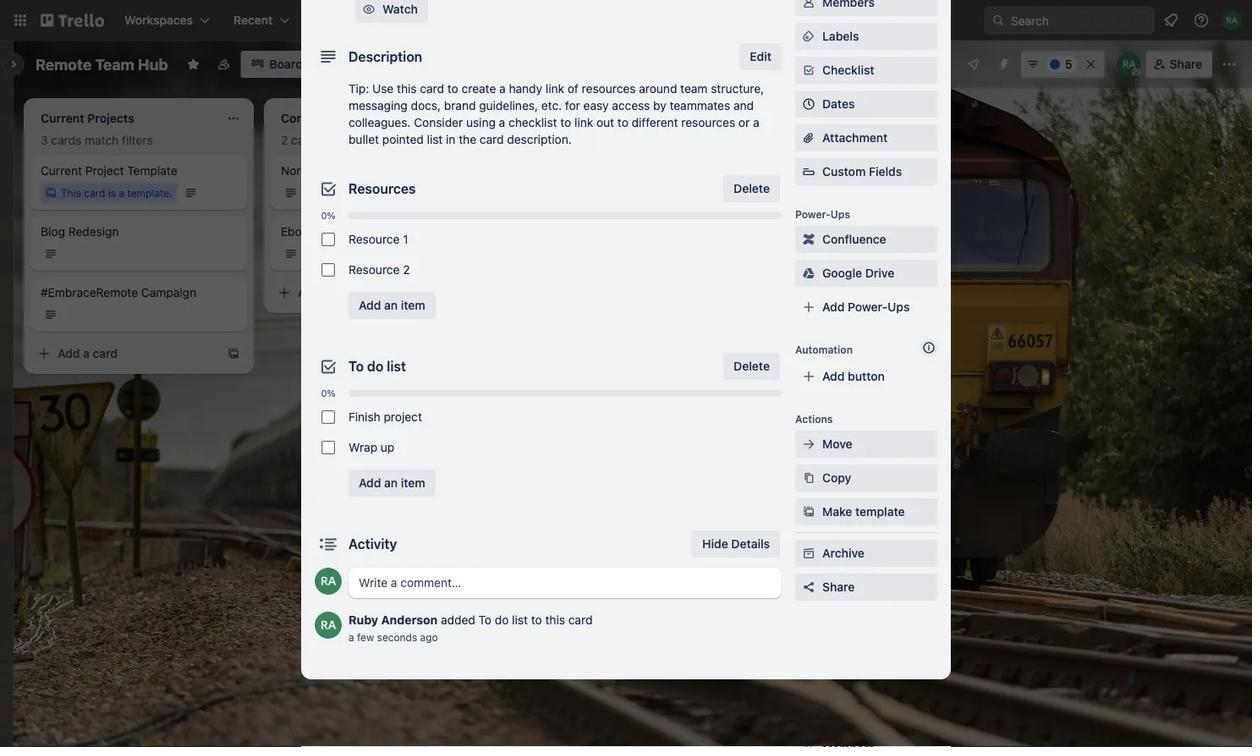 Task type: locate. For each thing, give the bounding box(es) containing it.
use
[[373, 82, 394, 96]]

teammates
[[670, 99, 731, 113]]

1 horizontal spatial campaign
[[318, 225, 374, 239]]

to down write a comment text field
[[531, 613, 542, 627]]

0 horizontal spatial this
[[397, 82, 417, 96]]

5 sm image from the top
[[801, 504, 818, 521]]

to inside ruby anderson added to do list to this card a few seconds ago
[[531, 613, 542, 627]]

do
[[367, 358, 384, 375], [495, 613, 509, 627]]

2 add an item button from the top
[[349, 470, 436, 497]]

link down for
[[575, 116, 594, 130]]

campaign inside #embraceremote campaign link
[[141, 286, 196, 300]]

2 an from the top
[[384, 476, 398, 490]]

do right added
[[495, 613, 509, 627]]

ups down drive
[[888, 300, 910, 314]]

custom fields button
[[796, 163, 938, 180]]

sm image for confluence
[[801, 231, 818, 248]]

cards right 3
[[51, 133, 82, 147]]

0% up ebook campaign
[[321, 210, 336, 221]]

campaign
[[318, 225, 374, 239], [141, 286, 196, 300]]

sm image down power-ups
[[801, 231, 818, 248]]

campaign inside ebook campaign link
[[318, 225, 374, 239]]

cards for 3
[[51, 133, 82, 147]]

1 add an item from the top
[[359, 298, 426, 312]]

0 vertical spatial add an item button
[[349, 292, 436, 319]]

0 horizontal spatial share
[[823, 580, 855, 594]]

details
[[732, 537, 770, 551]]

labels link
[[796, 23, 938, 50]]

0 vertical spatial 0%
[[321, 210, 336, 221]]

resource for resource 2
[[349, 263, 400, 277]]

a down #embraceremote
[[83, 347, 90, 361]]

sm image inside make template link
[[801, 504, 818, 521]]

google
[[823, 266, 863, 280]]

to
[[349, 358, 364, 375], [479, 613, 492, 627]]

sm image left the watch
[[361, 1, 378, 18]]

2 up nordic
[[281, 133, 288, 147]]

a left 'few'
[[349, 631, 354, 643]]

add an item down up
[[359, 476, 426, 490]]

delete
[[734, 182, 770, 196], [734, 359, 770, 373]]

campaign down blog redesign link
[[141, 286, 196, 300]]

do up 'finish project'
[[367, 358, 384, 375]]

this right "use"
[[397, 82, 417, 96]]

card down write a comment text field
[[569, 613, 593, 627]]

sm image up labels 'link'
[[801, 0, 818, 11]]

an down up
[[384, 476, 398, 490]]

1 vertical spatial delete link
[[724, 353, 780, 380]]

item for to do list
[[401, 476, 426, 490]]

consider
[[414, 116, 463, 130]]

1 vertical spatial ups
[[888, 300, 910, 314]]

share button down archive link
[[796, 574, 938, 601]]

archive
[[823, 546, 865, 560]]

workspace visible image
[[217, 58, 231, 71]]

0 horizontal spatial do
[[367, 358, 384, 375]]

ebook
[[281, 225, 315, 239]]

around
[[639, 82, 678, 96]]

0 horizontal spatial campaign
[[141, 286, 196, 300]]

a right is
[[119, 187, 124, 199]]

add a card button down #embraceremote campaign
[[30, 340, 220, 367]]

0 horizontal spatial match
[[85, 133, 119, 147]]

star or unstar board image
[[187, 58, 200, 71]]

move
[[823, 437, 853, 451]]

campaign up resource 2 option
[[318, 225, 374, 239]]

0 horizontal spatial link
[[546, 82, 565, 96]]

to up finish
[[349, 358, 364, 375]]

actions
[[796, 413, 833, 425]]

this
[[61, 187, 81, 199]]

0 vertical spatial add a card button
[[271, 279, 461, 306]]

1 cards from the left
[[51, 133, 82, 147]]

match up launch
[[325, 133, 359, 147]]

2 resource from the top
[[349, 263, 400, 277]]

current project template
[[41, 164, 177, 178]]

finish project
[[349, 410, 422, 424]]

nordic
[[281, 164, 317, 178]]

list left in
[[427, 132, 443, 146]]

resource
[[349, 232, 400, 246], [349, 263, 400, 277]]

card down resource 2 option
[[333, 286, 358, 300]]

cards for 2
[[291, 133, 322, 147]]

match for project
[[85, 133, 119, 147]]

add a card down resource 2 option
[[298, 286, 358, 300]]

access
[[612, 99, 650, 113]]

0 horizontal spatial add a card button
[[30, 340, 220, 367]]

power- up the confluence on the top right of page
[[796, 208, 831, 220]]

sm image inside archive link
[[801, 545, 818, 562]]

google drive
[[823, 266, 895, 280]]

card down #embraceremote campaign
[[93, 347, 118, 361]]

hub
[[138, 55, 168, 73]]

0 notifications image
[[1161, 10, 1182, 30]]

0 horizontal spatial filters
[[122, 133, 153, 147]]

add an item button down resource 2
[[349, 292, 436, 319]]

list up project
[[387, 358, 406, 375]]

add down google
[[823, 300, 845, 314]]

1 vertical spatial add an item button
[[349, 470, 436, 497]]

blog redesign link
[[41, 223, 237, 240]]

3
[[41, 133, 48, 147]]

3 sm image from the top
[[801, 231, 818, 248]]

0% up finish project option
[[321, 388, 336, 399]]

1 horizontal spatial do
[[495, 613, 509, 627]]

sm image inside copy link
[[801, 470, 818, 487]]

attachment button
[[796, 124, 938, 152]]

add button button
[[796, 363, 938, 390]]

link up 'etc.'
[[546, 82, 565, 96]]

1 item from the top
[[401, 298, 426, 312]]

pointed
[[382, 132, 424, 146]]

1 delete link from the top
[[724, 175, 780, 202]]

sm image left checklist
[[801, 62, 818, 79]]

list inside add another list button
[[607, 110, 624, 124]]

sm image for labels
[[801, 28, 818, 45]]

1 vertical spatial campaign
[[141, 286, 196, 300]]

1 horizontal spatial link
[[575, 116, 594, 130]]

1 vertical spatial share
[[823, 580, 855, 594]]

match up project
[[85, 133, 119, 147]]

1 vertical spatial do
[[495, 613, 509, 627]]

1 0% from the top
[[321, 210, 336, 221]]

1 horizontal spatial filters
[[362, 133, 393, 147]]

1 add an item button from the top
[[349, 292, 436, 319]]

make
[[823, 505, 853, 519]]

delete link down or
[[724, 175, 780, 202]]

resources down teammates at the right
[[682, 116, 736, 130]]

add
[[535, 110, 557, 124], [298, 286, 320, 300], [359, 298, 381, 312], [823, 300, 845, 314], [58, 347, 80, 361], [823, 370, 845, 383], [359, 476, 381, 490]]

copy
[[823, 471, 852, 485]]

0 vertical spatial add an item
[[359, 298, 426, 312]]

1 horizontal spatial power-
[[848, 300, 888, 314]]

Search field
[[1006, 8, 1154, 33]]

add an item down resource 2
[[359, 298, 426, 312]]

0 vertical spatial an
[[384, 298, 398, 312]]

a
[[500, 82, 506, 96], [499, 116, 506, 130], [753, 116, 760, 130], [119, 187, 124, 199], [323, 286, 330, 300], [83, 347, 90, 361], [349, 631, 354, 643]]

1 horizontal spatial to
[[479, 613, 492, 627]]

list down write a comment text field
[[512, 613, 528, 627]]

item for resources
[[401, 298, 426, 312]]

list inside ruby anderson added to do list to this card a few seconds ago
[[512, 613, 528, 627]]

sm image for move
[[801, 436, 818, 453]]

1 vertical spatial this
[[546, 613, 565, 627]]

share
[[1170, 57, 1203, 71], [823, 580, 855, 594]]

attachment
[[823, 131, 888, 145]]

resource down resource 1
[[349, 263, 400, 277]]

0 vertical spatial link
[[546, 82, 565, 96]]

watch
[[383, 2, 418, 16]]

0 horizontal spatial power-
[[796, 208, 831, 220]]

an
[[384, 298, 398, 312], [384, 476, 398, 490]]

card
[[420, 82, 444, 96], [480, 132, 504, 146], [84, 187, 105, 199], [333, 286, 358, 300], [93, 347, 118, 361], [569, 613, 593, 627]]

match
[[85, 133, 119, 147], [325, 133, 359, 147]]

1 vertical spatial 2
[[403, 263, 410, 277]]

1 vertical spatial item
[[401, 476, 426, 490]]

to down for
[[561, 116, 572, 130]]

2 sm image from the top
[[801, 62, 818, 79]]

2 delete link from the top
[[724, 353, 780, 380]]

sm image inside move link
[[801, 436, 818, 453]]

edit button
[[740, 43, 782, 70]]

Finish project checkbox
[[322, 411, 335, 424]]

filters down colleagues.
[[362, 133, 393, 147]]

add another list
[[535, 110, 624, 124]]

add down #embraceremote
[[58, 347, 80, 361]]

sm image inside checklist link
[[801, 62, 818, 79]]

sm image left google
[[801, 265, 818, 282]]

item down resource 2
[[401, 298, 426, 312]]

delete for resources
[[734, 182, 770, 196]]

2 down "1"
[[403, 263, 410, 277]]

this down write a comment text field
[[546, 613, 565, 627]]

1 filters from the left
[[122, 133, 153, 147]]

0 horizontal spatial resources
[[582, 82, 636, 96]]

1 sm image from the top
[[801, 28, 818, 45]]

campaign for #embraceremote campaign
[[141, 286, 196, 300]]

4 sm image from the top
[[801, 265, 818, 282]]

1 delete from the top
[[734, 182, 770, 196]]

1 vertical spatial add an item
[[359, 476, 426, 490]]

sm image left archive
[[801, 545, 818, 562]]

resource up resource 2
[[349, 232, 400, 246]]

resources
[[582, 82, 636, 96], [682, 116, 736, 130]]

2 item from the top
[[401, 476, 426, 490]]

0 vertical spatial item
[[401, 298, 426, 312]]

add inside add button button
[[823, 370, 845, 383]]

card left is
[[84, 187, 105, 199]]

1 horizontal spatial match
[[325, 133, 359, 147]]

description.
[[507, 132, 572, 146]]

1 horizontal spatial share button
[[1147, 51, 1213, 78]]

list right another
[[607, 110, 624, 124]]

for
[[565, 99, 581, 113]]

0 horizontal spatial cards
[[51, 133, 82, 147]]

2 add an item from the top
[[359, 476, 426, 490]]

power- down google drive
[[848, 300, 888, 314]]

filters up current project template link
[[122, 133, 153, 147]]

0 vertical spatial share
[[1170, 57, 1203, 71]]

automation
[[796, 344, 853, 356]]

#embraceremote campaign link
[[41, 284, 237, 301]]

add down wrap up
[[359, 476, 381, 490]]

1 an from the top
[[384, 298, 398, 312]]

share button down the 0 notifications image
[[1147, 51, 1213, 78]]

1 vertical spatial power-
[[848, 300, 888, 314]]

1 horizontal spatial cards
[[291, 133, 322, 147]]

1 horizontal spatial this
[[546, 613, 565, 627]]

cards up nordic
[[291, 133, 322, 147]]

item
[[401, 298, 426, 312], [401, 476, 426, 490]]

checklist link
[[796, 57, 938, 84]]

docs,
[[411, 99, 441, 113]]

another
[[560, 110, 604, 124]]

sm image down actions
[[801, 436, 818, 453]]

sm image
[[801, 0, 818, 11], [361, 1, 378, 18], [801, 436, 818, 453], [801, 470, 818, 487], [801, 545, 818, 562]]

0 horizontal spatial share button
[[796, 574, 938, 601]]

share left the show menu icon
[[1170, 57, 1203, 71]]

0 vertical spatial resources
[[582, 82, 636, 96]]

add down automation
[[823, 370, 845, 383]]

card up docs,
[[420, 82, 444, 96]]

0 vertical spatial add a card
[[298, 286, 358, 300]]

2 filters from the left
[[362, 133, 393, 147]]

1 horizontal spatial add a card
[[298, 286, 358, 300]]

1 horizontal spatial share
[[1170, 57, 1203, 71]]

1 vertical spatial delete
[[734, 359, 770, 373]]

0 vertical spatial ups
[[831, 208, 851, 220]]

0 vertical spatial campaign
[[318, 225, 374, 239]]

checklist
[[509, 116, 557, 130]]

share button
[[1147, 51, 1213, 78], [796, 574, 938, 601]]

1 match from the left
[[85, 133, 119, 147]]

project
[[384, 410, 422, 424]]

add up description.
[[535, 110, 557, 124]]

an down resource 2
[[384, 298, 398, 312]]

ups up the confluence on the top right of page
[[831, 208, 851, 220]]

1 horizontal spatial 2
[[403, 263, 410, 277]]

to right added
[[479, 613, 492, 627]]

add a card
[[298, 286, 358, 300], [58, 347, 118, 361]]

create
[[462, 82, 496, 96]]

1 vertical spatial add a card
[[58, 347, 118, 361]]

2 0% from the top
[[321, 388, 336, 399]]

sm image
[[801, 28, 818, 45], [801, 62, 818, 79], [801, 231, 818, 248], [801, 265, 818, 282], [801, 504, 818, 521]]

1 vertical spatial an
[[384, 476, 398, 490]]

hide details link
[[693, 531, 780, 558]]

0 horizontal spatial add a card
[[58, 347, 118, 361]]

sm image inside watch button
[[361, 1, 378, 18]]

1 vertical spatial add a card button
[[30, 340, 220, 367]]

sm image for make template
[[801, 504, 818, 521]]

ruby anderson (rubyanderson7) image
[[1222, 10, 1243, 30], [1118, 52, 1142, 76], [315, 568, 342, 595], [315, 612, 342, 639]]

show menu image
[[1222, 56, 1238, 73]]

add an item button down up
[[349, 470, 436, 497]]

2 delete from the top
[[734, 359, 770, 373]]

0 vertical spatial delete
[[734, 182, 770, 196]]

delete link for resources
[[724, 175, 780, 202]]

add a card button down resource 2
[[271, 279, 461, 306]]

cards
[[51, 133, 82, 147], [291, 133, 322, 147]]

2 match from the left
[[325, 133, 359, 147]]

2
[[281, 133, 288, 147], [403, 263, 410, 277]]

list
[[607, 110, 624, 124], [427, 132, 443, 146], [387, 358, 406, 375], [512, 613, 528, 627]]

0 horizontal spatial 2
[[281, 133, 288, 147]]

nordic launch link
[[281, 163, 477, 179]]

3 cards match filters
[[41, 133, 153, 147]]

sm image inside labels 'link'
[[801, 28, 818, 45]]

edit
[[750, 50, 772, 63]]

resources up easy
[[582, 82, 636, 96]]

dates
[[823, 97, 855, 111]]

1 horizontal spatial add a card button
[[271, 279, 461, 306]]

filters
[[122, 133, 153, 147], [362, 133, 393, 147]]

1 vertical spatial to
[[479, 613, 492, 627]]

2 inside "resources" group
[[403, 263, 410, 277]]

item down project
[[401, 476, 426, 490]]

launch
[[320, 164, 360, 178]]

resource 2
[[349, 263, 410, 277]]

1 horizontal spatial resources
[[682, 116, 736, 130]]

share down archive
[[823, 580, 855, 594]]

add a card down #embraceremote
[[58, 347, 118, 361]]

current
[[41, 164, 82, 178]]

2 cards from the left
[[291, 133, 322, 147]]

1 vertical spatial share button
[[796, 574, 938, 601]]

0 vertical spatial resource
[[349, 232, 400, 246]]

primary element
[[0, 0, 1253, 41]]

or
[[739, 116, 750, 130]]

0 vertical spatial this
[[397, 82, 417, 96]]

dates button
[[796, 91, 938, 118]]

delete link for to do list
[[724, 353, 780, 380]]

to
[[448, 82, 459, 96], [561, 116, 572, 130], [618, 116, 629, 130], [531, 613, 542, 627]]

and
[[734, 99, 754, 113]]

0 vertical spatial to
[[349, 358, 364, 375]]

1 resource from the top
[[349, 232, 400, 246]]

1 vertical spatial 0%
[[321, 388, 336, 399]]

1 vertical spatial resource
[[349, 263, 400, 277]]

sm image left copy
[[801, 470, 818, 487]]

delete link left automation
[[724, 353, 780, 380]]

a right or
[[753, 116, 760, 130]]

sm image left make
[[801, 504, 818, 521]]

a few seconds ago link
[[349, 631, 438, 643]]

Board name text field
[[27, 51, 177, 78]]

sm image left "labels"
[[801, 28, 818, 45]]

0 vertical spatial power-
[[796, 208, 831, 220]]

structure,
[[711, 82, 765, 96]]

custom fields
[[823, 165, 902, 179]]

Resource 1 checkbox
[[322, 233, 335, 246]]

link
[[546, 82, 565, 96], [575, 116, 594, 130]]

0 vertical spatial delete link
[[724, 175, 780, 202]]



Task type: vqa. For each thing, say whether or not it's contained in the screenshot.
Your email address for this board text field
no



Task type: describe. For each thing, give the bounding box(es) containing it.
a down guidelines,
[[499, 116, 506, 130]]

confluence
[[823, 232, 887, 246]]

board link
[[241, 51, 313, 78]]

sm image for copy
[[801, 470, 818, 487]]

board
[[270, 57, 303, 71]]

make template
[[823, 505, 905, 519]]

0 horizontal spatial ups
[[831, 208, 851, 220]]

do inside ruby anderson added to do list to this card a few seconds ago
[[495, 613, 509, 627]]

this card is a template.
[[61, 187, 172, 199]]

archive link
[[796, 540, 938, 567]]

a inside ruby anderson added to do list to this card a few seconds ago
[[349, 631, 354, 643]]

few
[[357, 631, 374, 643]]

#embraceremote
[[41, 286, 138, 300]]

share for the topmost share button
[[1170, 57, 1203, 71]]

current project template link
[[41, 163, 237, 179]]

add power-ups link
[[796, 294, 938, 321]]

is
[[108, 187, 116, 199]]

automation image
[[991, 51, 1015, 74]]

to do list
[[349, 358, 406, 375]]

team
[[681, 82, 708, 96]]

to inside ruby anderson added to do list to this card a few seconds ago
[[479, 613, 492, 627]]

anderson
[[381, 613, 438, 627]]

sm image for checklist
[[801, 62, 818, 79]]

etc.
[[542, 99, 562, 113]]

activity
[[349, 536, 397, 552]]

match for launch
[[325, 133, 359, 147]]

this inside the tip: use this card to create a handy link of resources around team structure, messaging docs, brand guidelines, etc. for easy access by teammates and colleagues. consider using a checklist to link out to different resources or a bullet pointed list in the card description.
[[397, 82, 417, 96]]

finish
[[349, 410, 381, 424]]

0 horizontal spatial to
[[349, 358, 364, 375]]

add down resource 2
[[359, 298, 381, 312]]

search image
[[992, 14, 1006, 27]]

delete for to do list
[[734, 359, 770, 373]]

ago
[[420, 631, 438, 643]]

hide details
[[703, 537, 770, 551]]

project
[[85, 164, 124, 178]]

to do list group
[[315, 402, 782, 463]]

sm image for watch
[[361, 1, 378, 18]]

campaign for ebook campaign
[[318, 225, 374, 239]]

2 cards match filters
[[281, 133, 393, 147]]

fields
[[869, 165, 902, 179]]

move link
[[796, 431, 938, 458]]

0 vertical spatial 2
[[281, 133, 288, 147]]

easy
[[584, 99, 609, 113]]

customize views image
[[322, 56, 338, 73]]

Wrap up checkbox
[[322, 441, 335, 455]]

an for resources
[[384, 298, 398, 312]]

seconds
[[377, 631, 417, 643]]

power ups image
[[968, 58, 981, 71]]

to right out
[[618, 116, 629, 130]]

card down using
[[480, 132, 504, 146]]

added
[[441, 613, 476, 627]]

0% for resources
[[321, 210, 336, 221]]

make template link
[[796, 499, 938, 526]]

ebook campaign link
[[281, 223, 477, 240]]

list inside the tip: use this card to create a handy link of resources around team structure, messaging docs, brand guidelines, etc. for easy access by teammates and colleagues. consider using a checklist to link out to different resources or a bullet pointed list in the card description.
[[427, 132, 443, 146]]

description
[[349, 49, 423, 65]]

add an item button for resources
[[349, 292, 436, 319]]

nordic launch
[[281, 164, 360, 178]]

filters for 3 cards match filters
[[122, 133, 153, 147]]

sm image for google drive
[[801, 265, 818, 282]]

add inside add power-ups link
[[823, 300, 845, 314]]

add an item button for to do list
[[349, 470, 436, 497]]

template.
[[127, 187, 172, 199]]

add an item for resources
[[359, 298, 426, 312]]

card inside ruby anderson added to do list to this card a few seconds ago
[[569, 613, 593, 627]]

resource 1
[[349, 232, 409, 246]]

resources
[[349, 181, 416, 197]]

wrap up
[[349, 441, 395, 455]]

add another list button
[[505, 98, 735, 135]]

0% for to do list
[[321, 388, 336, 399]]

ruby anderson added to do list to this card a few seconds ago
[[349, 613, 593, 643]]

blog
[[41, 225, 65, 239]]

sm image for archive
[[801, 545, 818, 562]]

ruby
[[349, 613, 378, 627]]

a down resource 2 option
[[323, 286, 330, 300]]

to up brand
[[448, 82, 459, 96]]

a up guidelines,
[[500, 82, 506, 96]]

up
[[381, 441, 395, 455]]

resource for resource 1
[[349, 232, 400, 246]]

the
[[459, 132, 477, 146]]

colleagues.
[[349, 116, 411, 130]]

5 button
[[1022, 51, 1078, 78]]

hide
[[703, 537, 729, 551]]

create from template… image
[[227, 347, 240, 361]]

add an item for to do list
[[359, 476, 426, 490]]

5
[[1066, 57, 1073, 71]]

different
[[632, 116, 679, 130]]

in
[[446, 132, 456, 146]]

1 vertical spatial link
[[575, 116, 594, 130]]

tip: use this card to create a handy link of resources around team structure, messaging docs, brand guidelines, etc. for easy access by teammates and colleagues. consider using a checklist to link out to different resources or a bullet pointed list in the card description.
[[349, 82, 765, 146]]

Resource 2 checkbox
[[322, 263, 335, 277]]

template
[[127, 164, 177, 178]]

this inside ruby anderson added to do list to this card a few seconds ago
[[546, 613, 565, 627]]

add power-ups
[[823, 300, 910, 314]]

resources group
[[315, 224, 782, 285]]

1 vertical spatial resources
[[682, 116, 736, 130]]

0 vertical spatial do
[[367, 358, 384, 375]]

remote team hub
[[36, 55, 168, 73]]

Write a comment text field
[[349, 568, 782, 598]]

1 horizontal spatial ups
[[888, 300, 910, 314]]

handy
[[509, 82, 543, 96]]

back to home image
[[41, 7, 104, 34]]

labels
[[823, 29, 860, 43]]

using
[[466, 116, 496, 130]]

add button
[[823, 370, 885, 383]]

drive
[[866, 266, 895, 280]]

bullet
[[349, 132, 379, 146]]

of
[[568, 82, 579, 96]]

open information menu image
[[1194, 12, 1211, 29]]

wrap
[[349, 441, 378, 455]]

out
[[597, 116, 615, 130]]

template
[[856, 505, 905, 519]]

#embraceremote campaign
[[41, 286, 196, 300]]

watch button
[[356, 0, 428, 23]]

add down ebook
[[298, 286, 320, 300]]

0 vertical spatial share button
[[1147, 51, 1213, 78]]

team
[[95, 55, 134, 73]]

1
[[403, 232, 409, 246]]

messaging
[[349, 99, 408, 113]]

share for the bottommost share button
[[823, 580, 855, 594]]

add inside add another list button
[[535, 110, 557, 124]]

an for to do list
[[384, 476, 398, 490]]

brand
[[444, 99, 476, 113]]

remote
[[36, 55, 92, 73]]

filters for 2 cards match filters
[[362, 133, 393, 147]]



